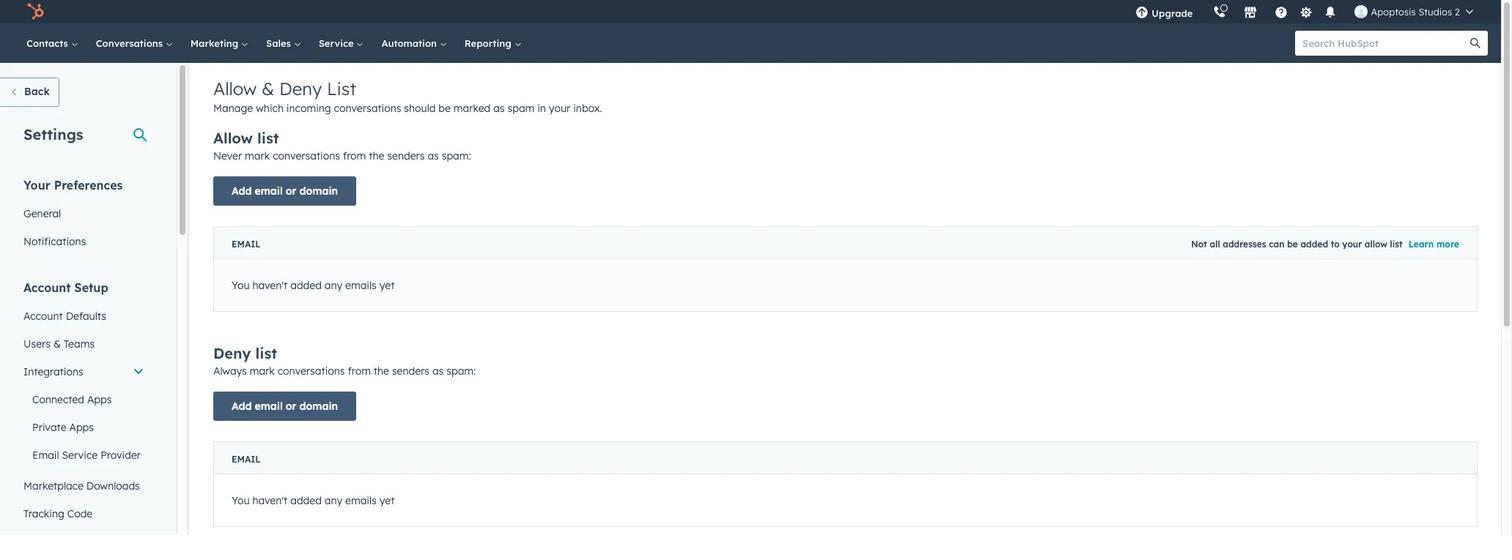 Task type: describe. For each thing, give the bounding box(es) containing it.
marketplace downloads
[[23, 480, 140, 493]]

manage
[[213, 102, 253, 115]]

not
[[1192, 239, 1208, 250]]

users & teams
[[23, 338, 95, 351]]

1 emails from the top
[[345, 279, 377, 292]]

users & teams link
[[15, 331, 153, 359]]

Search HubSpot search field
[[1296, 31, 1475, 56]]

marketplace downloads link
[[15, 473, 153, 501]]

email service provider link
[[15, 442, 153, 470]]

learn
[[1409, 239, 1434, 250]]

account for account setup
[[23, 281, 71, 295]]

or for first the add email or domain button from the bottom of the page
[[286, 400, 297, 414]]

automation link
[[373, 23, 456, 63]]

connected apps link
[[15, 386, 153, 414]]

marked
[[454, 102, 491, 115]]

conversations link
[[87, 23, 182, 63]]

upgrade image
[[1136, 7, 1149, 20]]

2 emails from the top
[[345, 495, 377, 508]]

sales
[[266, 37, 294, 49]]

account defaults
[[23, 310, 106, 323]]

search button
[[1463, 31, 1488, 56]]

your inside allow & deny list manage which incoming conversations should be marked as spam in your inbox.
[[549, 102, 571, 115]]

integrations button
[[15, 359, 153, 386]]

2 add email or domain button from the top
[[213, 392, 356, 422]]

can
[[1269, 239, 1285, 250]]

mark for deny
[[250, 365, 275, 378]]

spam
[[508, 102, 535, 115]]

reporting
[[465, 37, 514, 49]]

marketing
[[190, 37, 241, 49]]

setup
[[74, 281, 108, 295]]

add email or domain for 2nd the add email or domain button from the bottom
[[232, 185, 338, 198]]

deny list always mark conversations from the senders as spam:
[[213, 345, 476, 378]]

menu containing apoptosis studios 2
[[1126, 0, 1484, 23]]

preferences
[[54, 178, 123, 193]]

conversations
[[96, 37, 166, 49]]

code
[[67, 508, 93, 521]]

in
[[538, 102, 546, 115]]

apoptosis studios 2 button
[[1346, 0, 1482, 23]]

account setup
[[23, 281, 108, 295]]

provider
[[101, 449, 141, 463]]

not all addresses can be added to your allow list learn more
[[1192, 239, 1460, 250]]

list
[[327, 78, 356, 100]]

all
[[1210, 239, 1221, 250]]

2 yet from the top
[[380, 495, 395, 508]]

conversations for allow
[[273, 150, 340, 163]]

email service provider
[[32, 449, 141, 463]]

from for deny
[[348, 365, 371, 378]]

allow & deny list manage which incoming conversations should be marked as spam in your inbox.
[[213, 78, 602, 115]]

2 domain from the top
[[300, 400, 338, 414]]

reporting link
[[456, 23, 530, 63]]

1 add from the top
[[232, 185, 252, 198]]

0 vertical spatial added
[[1301, 239, 1329, 250]]

tracking code link
[[15, 501, 153, 529]]

add email or domain for first the add email or domain button from the bottom of the page
[[232, 400, 338, 414]]

0 vertical spatial service
[[319, 37, 357, 49]]

the for deny
[[374, 365, 389, 378]]

your
[[23, 178, 50, 193]]

users
[[23, 338, 51, 351]]

service inside 'link'
[[62, 449, 98, 463]]

1 domain from the top
[[300, 185, 338, 198]]

which
[[256, 102, 284, 115]]

spam: for deny
[[447, 365, 476, 378]]

1 haven't from the top
[[253, 279, 288, 292]]

tracking
[[23, 508, 64, 521]]

marketplace
[[23, 480, 83, 493]]

incoming
[[287, 102, 331, 115]]

apoptosis
[[1371, 6, 1416, 18]]

allow
[[1365, 239, 1388, 250]]

conversations inside allow & deny list manage which incoming conversations should be marked as spam in your inbox.
[[334, 102, 401, 115]]

settings
[[23, 125, 83, 144]]

defaults
[[66, 310, 106, 323]]

connected apps
[[32, 394, 112, 407]]

marketplaces image
[[1245, 7, 1258, 20]]

allow for &
[[213, 78, 257, 100]]

notifications image
[[1324, 7, 1338, 20]]

calling icon button
[[1208, 2, 1233, 21]]

studios
[[1419, 6, 1453, 18]]

deny inside deny list always mark conversations from the senders as spam:
[[213, 345, 251, 363]]

always
[[213, 365, 247, 378]]

marketplaces button
[[1236, 0, 1267, 23]]

more
[[1437, 239, 1460, 250]]

1 you haven't added any emails yet from the top
[[232, 279, 395, 292]]

tracking code
[[23, 508, 93, 521]]

teams
[[64, 338, 95, 351]]

tara schultz image
[[1355, 5, 1368, 18]]

back link
[[0, 78, 59, 107]]

notifications
[[23, 235, 86, 249]]

1 horizontal spatial be
[[1288, 239, 1298, 250]]



Task type: vqa. For each thing, say whether or not it's contained in the screenshot.
Live Chat From Maria Johnson (Sample Contact) With Context You Connected Chat
Any New Chats On Your Website Will Appear Here. Choose What You'D Like To Do Next:

Try It Out 
Send A Test Chat From Any Page Where The Tracking Code Is Installed: Https://App.Hubs row
no



Task type: locate. For each thing, give the bounding box(es) containing it.
0 horizontal spatial your
[[549, 102, 571, 115]]

the
[[369, 150, 384, 163], [374, 365, 389, 378]]

notifications link
[[15, 228, 153, 256]]

& inside allow & deny list manage which incoming conversations should be marked as spam in your inbox.
[[262, 78, 274, 100]]

private apps link
[[15, 414, 153, 442]]

0 vertical spatial spam:
[[442, 150, 471, 163]]

& up which
[[262, 78, 274, 100]]

1 vertical spatial &
[[53, 338, 61, 351]]

your right to
[[1343, 239, 1363, 250]]

conversations inside allow list never mark conversations from the senders as spam:
[[273, 150, 340, 163]]

apps up email service provider 'link'
[[69, 422, 94, 435]]

& for users
[[53, 338, 61, 351]]

upgrade
[[1152, 7, 1193, 19]]

add email or domain button down never
[[213, 177, 356, 206]]

1 vertical spatial allow
[[213, 129, 253, 147]]

1 vertical spatial mark
[[250, 365, 275, 378]]

your preferences element
[[15, 177, 153, 256]]

deny up incoming in the left top of the page
[[279, 78, 322, 100]]

as inside deny list always mark conversations from the senders as spam:
[[433, 365, 444, 378]]

1 vertical spatial account
[[23, 310, 63, 323]]

the inside allow list never mark conversations from the senders as spam:
[[369, 150, 384, 163]]

notifications button
[[1319, 0, 1344, 23]]

1 vertical spatial domain
[[300, 400, 338, 414]]

spam: inside deny list always mark conversations from the senders as spam:
[[447, 365, 476, 378]]

service down private apps link
[[62, 449, 98, 463]]

senders inside deny list always mark conversations from the senders as spam:
[[392, 365, 430, 378]]

or down deny list always mark conversations from the senders as spam:
[[286, 400, 297, 414]]

add down never
[[232, 185, 252, 198]]

1 vertical spatial you
[[232, 495, 250, 508]]

contacts
[[26, 37, 71, 49]]

add down the always
[[232, 400, 252, 414]]

& inside users & teams link
[[53, 338, 61, 351]]

&
[[262, 78, 274, 100], [53, 338, 61, 351]]

deny inside allow & deny list manage which incoming conversations should be marked as spam in your inbox.
[[279, 78, 322, 100]]

email for 2nd the add email or domain button from the bottom
[[255, 185, 283, 198]]

your preferences
[[23, 178, 123, 193]]

menu
[[1126, 0, 1484, 23]]

1 any from the top
[[325, 279, 342, 292]]

0 horizontal spatial &
[[53, 338, 61, 351]]

1 vertical spatial senders
[[392, 365, 430, 378]]

account up users
[[23, 310, 63, 323]]

service link
[[310, 23, 373, 63]]

account defaults link
[[15, 303, 153, 331]]

0 horizontal spatial be
[[439, 102, 451, 115]]

you
[[232, 279, 250, 292], [232, 495, 250, 508]]

any
[[325, 279, 342, 292], [325, 495, 342, 508]]

1 vertical spatial emails
[[345, 495, 377, 508]]

mark
[[245, 150, 270, 163], [250, 365, 275, 378]]

calling icon image
[[1214, 6, 1227, 19]]

sales link
[[257, 23, 310, 63]]

1 horizontal spatial service
[[319, 37, 357, 49]]

domain down allow list never mark conversations from the senders as spam:
[[300, 185, 338, 198]]

2 vertical spatial added
[[290, 495, 322, 508]]

settings image
[[1300, 6, 1313, 19]]

1 vertical spatial haven't
[[253, 495, 288, 508]]

account for account defaults
[[23, 310, 63, 323]]

1 vertical spatial spam:
[[447, 365, 476, 378]]

domain
[[300, 185, 338, 198], [300, 400, 338, 414]]

0 vertical spatial email
[[255, 185, 283, 198]]

apps for connected apps
[[87, 394, 112, 407]]

deny up the always
[[213, 345, 251, 363]]

2 add email or domain from the top
[[232, 400, 338, 414]]

add email or domain down the always
[[232, 400, 338, 414]]

mark right never
[[245, 150, 270, 163]]

0 vertical spatial the
[[369, 150, 384, 163]]

conversations inside deny list always mark conversations from the senders as spam:
[[278, 365, 345, 378]]

integrations
[[23, 366, 83, 379]]

allow
[[213, 78, 257, 100], [213, 129, 253, 147]]

spam:
[[442, 150, 471, 163], [447, 365, 476, 378]]

1 horizontal spatial deny
[[279, 78, 322, 100]]

senders inside allow list never mark conversations from the senders as spam:
[[387, 150, 425, 163]]

0 vertical spatial any
[[325, 279, 342, 292]]

2
[[1455, 6, 1460, 18]]

be inside allow & deny list manage which incoming conversations should be marked as spam in your inbox.
[[439, 102, 451, 115]]

the for allow
[[369, 150, 384, 163]]

0 horizontal spatial deny
[[213, 345, 251, 363]]

2 vertical spatial list
[[256, 345, 277, 363]]

1 vertical spatial conversations
[[273, 150, 340, 163]]

general
[[23, 207, 61, 221]]

list inside allow list never mark conversations from the senders as spam:
[[257, 129, 279, 147]]

to
[[1331, 239, 1340, 250]]

0 vertical spatial your
[[549, 102, 571, 115]]

1 you from the top
[[232, 279, 250, 292]]

your right in
[[549, 102, 571, 115]]

senders for deny
[[392, 365, 430, 378]]

mark right the always
[[250, 365, 275, 378]]

1 add email or domain from the top
[[232, 185, 338, 198]]

allow for list
[[213, 129, 253, 147]]

back
[[24, 85, 50, 98]]

1 vertical spatial any
[[325, 495, 342, 508]]

& for allow
[[262, 78, 274, 100]]

2 you from the top
[[232, 495, 250, 508]]

from for allow
[[343, 150, 366, 163]]

0 vertical spatial list
[[257, 129, 279, 147]]

email
[[255, 185, 283, 198], [255, 400, 283, 414]]

general link
[[15, 200, 153, 228]]

help button
[[1269, 0, 1294, 23]]

add email or domain down never
[[232, 185, 338, 198]]

service up list
[[319, 37, 357, 49]]

1 yet from the top
[[380, 279, 395, 292]]

1 vertical spatial service
[[62, 449, 98, 463]]

2 or from the top
[[286, 400, 297, 414]]

emails
[[345, 279, 377, 292], [345, 495, 377, 508]]

from inside deny list always mark conversations from the senders as spam:
[[348, 365, 371, 378]]

the inside deny list always mark conversations from the senders as spam:
[[374, 365, 389, 378]]

1 vertical spatial you haven't added any emails yet
[[232, 495, 395, 508]]

hubspot link
[[18, 3, 55, 21]]

as for allow
[[428, 150, 439, 163]]

be right 'should'
[[439, 102, 451, 115]]

1 vertical spatial add email or domain button
[[213, 392, 356, 422]]

hubspot image
[[26, 3, 44, 21]]

service
[[319, 37, 357, 49], [62, 449, 98, 463]]

1 vertical spatial yet
[[380, 495, 395, 508]]

1 vertical spatial list
[[1390, 239, 1403, 250]]

0 vertical spatial you haven't added any emails yet
[[232, 279, 395, 292]]

0 vertical spatial be
[[439, 102, 451, 115]]

or down allow list never mark conversations from the senders as spam:
[[286, 185, 297, 198]]

you haven't added any emails yet
[[232, 279, 395, 292], [232, 495, 395, 508]]

2 vertical spatial as
[[433, 365, 444, 378]]

list
[[257, 129, 279, 147], [1390, 239, 1403, 250], [256, 345, 277, 363]]

1 vertical spatial as
[[428, 150, 439, 163]]

deny
[[279, 78, 322, 100], [213, 345, 251, 363]]

marketing link
[[182, 23, 257, 63]]

allow up never
[[213, 129, 253, 147]]

be right can
[[1288, 239, 1298, 250]]

contacts link
[[18, 23, 87, 63]]

1 vertical spatial be
[[1288, 239, 1298, 250]]

as inside allow list never mark conversations from the senders as spam:
[[428, 150, 439, 163]]

1 vertical spatial deny
[[213, 345, 251, 363]]

1 vertical spatial apps
[[69, 422, 94, 435]]

1 add email or domain button from the top
[[213, 177, 356, 206]]

private
[[32, 422, 66, 435]]

0 vertical spatial add
[[232, 185, 252, 198]]

should
[[404, 102, 436, 115]]

0 vertical spatial apps
[[87, 394, 112, 407]]

senders for allow
[[387, 150, 425, 163]]

0 vertical spatial as
[[494, 102, 505, 115]]

1 vertical spatial your
[[1343, 239, 1363, 250]]

2 account from the top
[[23, 310, 63, 323]]

1 vertical spatial or
[[286, 400, 297, 414]]

0 vertical spatial or
[[286, 185, 297, 198]]

0 vertical spatial you
[[232, 279, 250, 292]]

inbox.
[[573, 102, 602, 115]]

list inside deny list always mark conversations from the senders as spam:
[[256, 345, 277, 363]]

menu item
[[1203, 0, 1206, 23]]

learn more button
[[1409, 239, 1460, 250]]

spam: for allow
[[442, 150, 471, 163]]

connected
[[32, 394, 84, 407]]

email for first the add email or domain button from the bottom of the page
[[255, 400, 283, 414]]

mark inside allow list never mark conversations from the senders as spam:
[[245, 150, 270, 163]]

list for allow
[[257, 129, 279, 147]]

or for 2nd the add email or domain button from the bottom
[[286, 185, 297, 198]]

0 vertical spatial add email or domain
[[232, 185, 338, 198]]

never
[[213, 150, 242, 163]]

domain down deny list always mark conversations from the senders as spam:
[[300, 400, 338, 414]]

2 haven't from the top
[[253, 495, 288, 508]]

1 or from the top
[[286, 185, 297, 198]]

2 email from the top
[[255, 400, 283, 414]]

automation
[[382, 37, 440, 49]]

1 email from the top
[[255, 185, 283, 198]]

added
[[1301, 239, 1329, 250], [290, 279, 322, 292], [290, 495, 322, 508]]

0 vertical spatial deny
[[279, 78, 322, 100]]

or
[[286, 185, 297, 198], [286, 400, 297, 414]]

1 vertical spatial the
[[374, 365, 389, 378]]

2 allow from the top
[[213, 129, 253, 147]]

your
[[549, 102, 571, 115], [1343, 239, 1363, 250]]

0 vertical spatial allow
[[213, 78, 257, 100]]

help image
[[1275, 7, 1289, 20]]

apps down integrations button
[[87, 394, 112, 407]]

0 vertical spatial mark
[[245, 150, 270, 163]]

1 horizontal spatial your
[[1343, 239, 1363, 250]]

email
[[232, 239, 261, 250], [32, 449, 59, 463], [232, 455, 261, 466]]

list for deny
[[256, 345, 277, 363]]

1 vertical spatial added
[[290, 279, 322, 292]]

as for deny
[[433, 365, 444, 378]]

1 vertical spatial add email or domain
[[232, 400, 338, 414]]

0 vertical spatial conversations
[[334, 102, 401, 115]]

from
[[343, 150, 366, 163], [348, 365, 371, 378]]

haven't
[[253, 279, 288, 292], [253, 495, 288, 508]]

1 account from the top
[[23, 281, 71, 295]]

apoptosis studios 2
[[1371, 6, 1460, 18]]

2 vertical spatial conversations
[[278, 365, 345, 378]]

conversations for deny
[[278, 365, 345, 378]]

apps
[[87, 394, 112, 407], [69, 422, 94, 435]]

0 vertical spatial senders
[[387, 150, 425, 163]]

downloads
[[86, 480, 140, 493]]

& right users
[[53, 338, 61, 351]]

as inside allow & deny list manage which incoming conversations should be marked as spam in your inbox.
[[494, 102, 505, 115]]

account setup element
[[15, 280, 153, 536]]

1 vertical spatial add
[[232, 400, 252, 414]]

0 vertical spatial from
[[343, 150, 366, 163]]

mark inside deny list always mark conversations from the senders as spam:
[[250, 365, 275, 378]]

2 add from the top
[[232, 400, 252, 414]]

0 vertical spatial haven't
[[253, 279, 288, 292]]

0 vertical spatial add email or domain button
[[213, 177, 356, 206]]

mark for allow
[[245, 150, 270, 163]]

allow inside allow & deny list manage which incoming conversations should be marked as spam in your inbox.
[[213, 78, 257, 100]]

2 any from the top
[[325, 495, 342, 508]]

allow list never mark conversations from the senders as spam:
[[213, 129, 471, 163]]

add email or domain button
[[213, 177, 356, 206], [213, 392, 356, 422]]

from inside allow list never mark conversations from the senders as spam:
[[343, 150, 366, 163]]

apps for private apps
[[69, 422, 94, 435]]

account up account defaults
[[23, 281, 71, 295]]

add email or domain button down the always
[[213, 392, 356, 422]]

0 vertical spatial domain
[[300, 185, 338, 198]]

search image
[[1471, 38, 1481, 48]]

0 vertical spatial yet
[[380, 279, 395, 292]]

1 horizontal spatial &
[[262, 78, 274, 100]]

0 vertical spatial emails
[[345, 279, 377, 292]]

2 you haven't added any emails yet from the top
[[232, 495, 395, 508]]

apps inside 'link'
[[87, 394, 112, 407]]

allow inside allow list never mark conversations from the senders as spam:
[[213, 129, 253, 147]]

0 horizontal spatial service
[[62, 449, 98, 463]]

addresses
[[1223, 239, 1267, 250]]

allow up manage
[[213, 78, 257, 100]]

0 vertical spatial &
[[262, 78, 274, 100]]

0 vertical spatial account
[[23, 281, 71, 295]]

1 vertical spatial from
[[348, 365, 371, 378]]

spam: inside allow list never mark conversations from the senders as spam:
[[442, 150, 471, 163]]

1 vertical spatial email
[[255, 400, 283, 414]]

conversations
[[334, 102, 401, 115], [273, 150, 340, 163], [278, 365, 345, 378]]

private apps
[[32, 422, 94, 435]]

1 allow from the top
[[213, 78, 257, 100]]

as
[[494, 102, 505, 115], [428, 150, 439, 163], [433, 365, 444, 378]]

yet
[[380, 279, 395, 292], [380, 495, 395, 508]]

email inside 'link'
[[32, 449, 59, 463]]

settings link
[[1297, 4, 1316, 19]]



